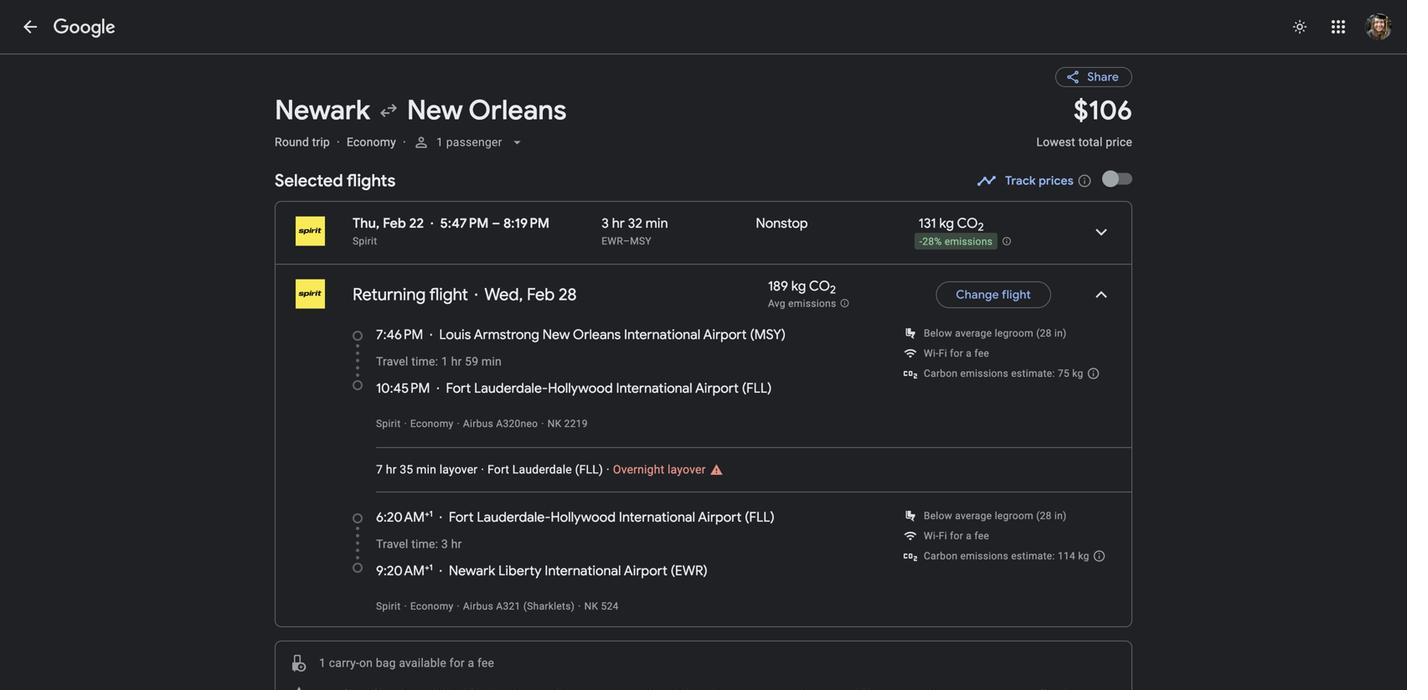 Task type: vqa. For each thing, say whether or not it's contained in the screenshot.
leftmost 5 button
no



Task type: locate. For each thing, give the bounding box(es) containing it.
1 horizontal spatial layover
[[668, 463, 706, 477]]

legroom up carbon emissions estimate: 75 kg
[[995, 328, 1034, 339]]

106 us dollars element
[[1074, 93, 1133, 128]]

0 vertical spatial (fll)
[[742, 380, 772, 397]]

spirit down "10:45 pm" on the bottom left of the page
[[376, 418, 401, 430]]

min inside 3 hr 32 min ewr – msy
[[646, 215, 669, 232]]

carbon
[[924, 368, 958, 380], [924, 551, 958, 562]]

2 vertical spatial economy
[[411, 601, 454, 613]]

emissions down change
[[961, 368, 1009, 380]]

1 left carry-
[[319, 657, 326, 670]]

1 vertical spatial 2
[[831, 283, 837, 297]]

1 wi- from the top
[[924, 348, 939, 360]]

time: up arrival time: 10:45 pm. text field
[[412, 355, 439, 369]]

for up the carbon emissions estimate: 114 kg
[[951, 530, 964, 542]]

for for (fll)
[[951, 530, 964, 542]]

below
[[924, 328, 953, 339], [924, 510, 953, 522]]

feb for thu,
[[383, 215, 406, 232]]

hollywood up the nk 2219
[[548, 380, 613, 397]]

travel down 7:46 pm text box on the left of page
[[376, 355, 409, 369]]

1 vertical spatial (28
[[1037, 510, 1052, 522]]

0 vertical spatial time:
[[412, 355, 439, 369]]

0 vertical spatial fort lauderdale-hollywood international airport (fll)
[[446, 380, 772, 397]]

estimate: for (fll)
[[1012, 551, 1056, 562]]

1 left passenger
[[436, 135, 443, 149]]

fort lauderdale-hollywood international airport (fll) down louis armstrong new orleans international airport (msy)
[[446, 380, 772, 397]]

below average legroom (28 in) for (fll)
[[924, 510, 1067, 522]]

32
[[628, 215, 643, 232]]

1 below from the top
[[924, 328, 953, 339]]

fort
[[446, 380, 471, 397], [488, 463, 510, 477], [449, 509, 474, 526]]

Departure time: 6:20 AM on  Thursday, February 29. text field
[[376, 509, 433, 526]]

economy up flights
[[347, 135, 396, 149]]

kg right the 131
[[940, 215, 955, 232]]

1 legroom from the top
[[995, 328, 1034, 339]]

below average legroom (28 in) up 'carbon emissions estimate: 114 kilograms' element
[[924, 510, 1067, 522]]

Departure time: 5:47 PM. text field
[[440, 215, 489, 232]]

time: for 6:20 am
[[412, 538, 439, 551]]

1 vertical spatial in)
[[1055, 510, 1067, 522]]

1 vertical spatial economy
[[411, 418, 454, 430]]

2 inside 131 kg co 2
[[978, 220, 984, 234]]

2 average from the top
[[956, 510, 993, 522]]

0 vertical spatial fort
[[446, 380, 471, 397]]

3
[[602, 215, 609, 232], [442, 538, 448, 551]]

0 vertical spatial fi
[[939, 348, 948, 360]]

2 vertical spatial min
[[417, 463, 437, 477]]

new down 28
[[543, 326, 570, 344]]

returning flight
[[353, 284, 468, 305]]

1 vertical spatial fort lauderdale-hollywood international airport (fll)
[[449, 509, 775, 526]]

2 fi from the top
[[939, 530, 948, 542]]

wi-
[[924, 348, 939, 360], [924, 530, 939, 542]]

0 vertical spatial in)
[[1055, 328, 1067, 339]]

wed, feb 28
[[485, 284, 577, 305]]

flight for returning flight
[[430, 284, 468, 305]]

new
[[407, 93, 463, 128], [543, 326, 570, 344]]

carbon emissions estimate: 114 kg
[[924, 551, 1090, 562]]

spirit down thu,
[[353, 235, 378, 247]]

new up 1 passenger
[[407, 93, 463, 128]]

0 horizontal spatial feb
[[383, 215, 406, 232]]

1 vertical spatial airbus
[[463, 601, 494, 613]]

0 vertical spatial newark
[[275, 93, 370, 128]]

emissions down 189 kg co 2
[[789, 298, 837, 310]]

in) up 114
[[1055, 510, 1067, 522]]

lauderdale
[[513, 463, 572, 477]]

(sharklets)
[[524, 601, 575, 613]]

2 vertical spatial 1
[[319, 657, 326, 670]]

co up -28% emissions
[[958, 215, 978, 232]]

2 up -28% emissions
[[978, 220, 984, 234]]

hr inside 3 hr 32 min ewr – msy
[[612, 215, 625, 232]]

emissions down 131 kg co 2
[[945, 236, 993, 248]]

newark left liberty on the bottom of page
[[449, 563, 496, 580]]

1 time: from the top
[[412, 355, 439, 369]]

co inside 131 kg co 2
[[958, 215, 978, 232]]

flight
[[430, 284, 468, 305], [1002, 287, 1032, 303]]

carbon emissions estimate: 75 kg
[[924, 368, 1084, 380]]

returning
[[353, 284, 426, 305]]

1 vertical spatial below average legroom (28 in)
[[924, 510, 1067, 522]]

1 vertical spatial wi-
[[924, 530, 939, 542]]

1 left 59
[[442, 355, 448, 369]]

2 carbon from the top
[[924, 551, 958, 562]]

1 vertical spatial feb
[[527, 284, 555, 305]]

6:20 am
[[376, 509, 425, 526]]

fort up 'travel time: 3 hr'
[[449, 509, 474, 526]]

wi-fi for a fee up the carbon emissions estimate: 114 kg
[[924, 530, 990, 542]]

below average legroom (28 in) down change flight
[[924, 328, 1067, 339]]

estimate: left 114
[[1012, 551, 1056, 562]]

fi for fort lauderdale-hollywood international airport (fll)
[[939, 530, 948, 542]]

kg right the 75
[[1073, 368, 1084, 380]]

fee for (msy)
[[975, 348, 990, 360]]

wi- up carbon emissions estimate: 75 kg
[[924, 348, 939, 360]]

0 vertical spatial below average legroom (28 in)
[[924, 328, 1067, 339]]

1 vertical spatial lauderdale-
[[477, 509, 551, 526]]

trip
[[312, 135, 330, 149]]

2 estimate: from the top
[[1012, 551, 1056, 562]]

1 inside popup button
[[436, 135, 443, 149]]

spirit down the '9:20 am'
[[376, 601, 401, 613]]

+1 up 'travel time: 3 hr'
[[425, 509, 433, 520]]

0 horizontal spatial min
[[417, 463, 437, 477]]

fi
[[939, 348, 948, 360], [939, 530, 948, 542]]

1 horizontal spatial min
[[482, 355, 502, 369]]

– down 32
[[624, 235, 630, 247]]

0 vertical spatial estimate:
[[1012, 368, 1056, 380]]

wed,
[[485, 284, 523, 305]]

spirit for 6:20 am
[[376, 601, 401, 613]]

1 vertical spatial time:
[[412, 538, 439, 551]]

1 passenger
[[436, 135, 502, 149]]

0 vertical spatial lauderdale-
[[474, 380, 548, 397]]

2 airbus from the top
[[463, 601, 494, 613]]

below up the carbon emissions estimate: 114 kg
[[924, 510, 953, 522]]

share
[[1088, 70, 1120, 85]]

(msy)
[[750, 326, 786, 344]]

nk 2219
[[548, 418, 588, 430]]

2 below average legroom (28 in) from the top
[[924, 510, 1067, 522]]

1 in) from the top
[[1055, 328, 1067, 339]]

0 vertical spatial spirit
[[353, 235, 378, 247]]

airbus left a321
[[463, 601, 494, 613]]

 image left 1 passenger
[[403, 135, 406, 149]]

airbus for newark
[[463, 601, 494, 613]]

1 average from the top
[[956, 328, 993, 339]]

fort lauderdale-hollywood international airport (fll) down overnight
[[449, 509, 775, 526]]

legroom up 'carbon emissions estimate: 114 kilograms' element
[[995, 510, 1034, 522]]

1 vertical spatial legroom
[[995, 510, 1034, 522]]

Departure time: 7:46 PM. text field
[[376, 326, 423, 344]]

0 horizontal spatial new
[[407, 93, 463, 128]]

airbus left a320neo
[[463, 418, 494, 430]]

fort for 10:45 pm
[[446, 380, 471, 397]]

0 vertical spatial orleans
[[469, 93, 567, 128]]

2 legroom from the top
[[995, 510, 1034, 522]]

1 carry-on bag available for a fee
[[319, 657, 495, 670]]

nk 524
[[585, 601, 619, 613]]

2 travel from the top
[[376, 538, 409, 551]]

for for (msy)
[[951, 348, 964, 360]]

– inside 3 hr 32 min ewr – msy
[[624, 235, 630, 247]]

1 vertical spatial estimate:
[[1012, 551, 1056, 562]]

0 horizontal spatial layover
[[440, 463, 478, 477]]

1 horizontal spatial newark
[[449, 563, 496, 580]]

in) for (msy)
[[1055, 328, 1067, 339]]

track
[[1006, 173, 1036, 189]]

1 vertical spatial orleans
[[573, 326, 621, 344]]

2 wi-fi for a fee from the top
[[924, 530, 990, 542]]

orleans down 28
[[573, 326, 621, 344]]

2 time: from the top
[[412, 538, 439, 551]]

below for (fll)
[[924, 510, 953, 522]]

2 horizontal spatial min
[[646, 215, 669, 232]]

change flight button
[[936, 275, 1052, 315]]

for right available
[[450, 657, 465, 670]]

 image inside list
[[481, 463, 484, 477]]

(ewr)
[[671, 563, 708, 580]]

new inside list
[[543, 326, 570, 344]]

economy for 6:20 am
[[411, 601, 454, 613]]

2 layover from the left
[[668, 463, 706, 477]]

lowest
[[1037, 135, 1076, 149]]

economy
[[347, 135, 396, 149], [411, 418, 454, 430], [411, 601, 454, 613]]

+1 inside 6:20 am +1
[[425, 509, 433, 520]]

newark for newark
[[275, 93, 370, 128]]

1 vertical spatial new
[[543, 326, 570, 344]]

0 vertical spatial +1
[[425, 509, 433, 520]]

8:19 pm
[[504, 215, 550, 232]]

1 horizontal spatial feb
[[527, 284, 555, 305]]

1 vertical spatial wi-fi for a fee
[[924, 530, 990, 542]]

1 horizontal spatial orleans
[[573, 326, 621, 344]]

0 horizontal spatial  image
[[337, 135, 340, 149]]

$106
[[1074, 93, 1133, 128]]

airbus a321 (sharklets)
[[463, 601, 575, 613]]

fee
[[975, 348, 990, 360], [975, 530, 990, 542], [478, 657, 495, 670]]

list
[[276, 202, 1132, 627]]

1 horizontal spatial flight
[[1002, 287, 1032, 303]]

2 vertical spatial spirit
[[376, 601, 401, 613]]

flight for change flight
[[1002, 287, 1032, 303]]

1 horizontal spatial co
[[958, 215, 978, 232]]

hollywood
[[548, 380, 613, 397], [551, 509, 616, 526]]

for
[[951, 348, 964, 360], [951, 530, 964, 542], [450, 657, 465, 670]]

2 vertical spatial fort
[[449, 509, 474, 526]]

1 vertical spatial 3
[[442, 538, 448, 551]]

feb left 22
[[383, 215, 406, 232]]

estimate: left the 75
[[1012, 368, 1056, 380]]

fort lauderdale-hollywood international airport (fll)
[[446, 380, 772, 397], [449, 509, 775, 526]]

average
[[956, 328, 993, 339], [956, 510, 993, 522]]

new orleans
[[407, 93, 567, 128]]

fee up carbon emissions estimate: 75 kg
[[975, 348, 990, 360]]

departing flight on thursday, february 22. leaves newark liberty international airport at 5:47 pm on thursday, february 22 and arrives at louis armstrong new orleans international airport at 8:19 pm on thursday, february 22. element
[[353, 215, 550, 232]]

1 vertical spatial for
[[951, 530, 964, 542]]

lauderdale- up a320neo
[[474, 380, 548, 397]]

1 vertical spatial fee
[[975, 530, 990, 542]]

economy down 9:20 am +1
[[411, 601, 454, 613]]

 image
[[337, 135, 340, 149], [403, 135, 406, 149], [475, 285, 478, 305]]

kg
[[940, 215, 955, 232], [792, 278, 807, 295], [1073, 368, 1084, 380], [1079, 551, 1090, 562]]

flight inside button
[[1002, 287, 1032, 303]]

newark liberty international airport (ewr)
[[449, 563, 708, 580]]

economy down "10:45 pm" on the bottom left of the page
[[411, 418, 454, 430]]

7
[[376, 463, 383, 477]]

spirit
[[353, 235, 378, 247], [376, 418, 401, 430], [376, 601, 401, 613]]

0 vertical spatial hollywood
[[548, 380, 613, 397]]

min right 59
[[482, 355, 502, 369]]

newark
[[275, 93, 370, 128], [449, 563, 496, 580]]

35
[[400, 463, 413, 477]]

 image left wed,
[[475, 285, 478, 305]]

0 vertical spatial legroom
[[995, 328, 1034, 339]]

189 kg co 2
[[768, 278, 837, 297]]

2 (28 from the top
[[1037, 510, 1052, 522]]

1 travel from the top
[[376, 355, 409, 369]]

none text field containing $106
[[1037, 93, 1133, 164]]

newark up trip
[[275, 93, 370, 128]]

layover right overnight
[[668, 463, 706, 477]]

2 in) from the top
[[1055, 510, 1067, 522]]

lauderdale-
[[474, 380, 548, 397], [477, 509, 551, 526]]

change
[[957, 287, 1000, 303]]

carbon emissions estimate: 75 kilograms element
[[924, 368, 1084, 380]]

min for 32
[[646, 215, 669, 232]]

1 vertical spatial –
[[624, 235, 630, 247]]

(fll)
[[742, 380, 772, 397], [575, 463, 603, 477], [745, 509, 775, 526]]

0 vertical spatial 3
[[602, 215, 609, 232]]

+1 down 'travel time: 3 hr'
[[425, 563, 433, 573]]

nonstop
[[756, 215, 808, 232]]

1 airbus from the top
[[463, 418, 494, 430]]

emissions left 114
[[961, 551, 1009, 562]]

fi up the carbon emissions estimate: 114 kg
[[939, 530, 948, 542]]

(28 for (fll)
[[1037, 510, 1052, 522]]

fort lauderdale (fll)
[[488, 463, 603, 477]]

2 +1 from the top
[[425, 563, 433, 573]]

co inside 189 kg co 2
[[810, 278, 831, 295]]

0 vertical spatial new
[[407, 93, 463, 128]]

below down change flight button
[[924, 328, 953, 339]]

min for 35
[[417, 463, 437, 477]]

1 (28 from the top
[[1037, 328, 1052, 339]]

2 up avg emissions
[[831, 283, 837, 297]]

in) up the 75
[[1055, 328, 1067, 339]]

travel down 6:20 am
[[376, 538, 409, 551]]

1 vertical spatial below
[[924, 510, 953, 522]]

1 vertical spatial spirit
[[376, 418, 401, 430]]

1 carbon from the top
[[924, 368, 958, 380]]

fort down 59
[[446, 380, 471, 397]]

– left "8:19 pm" text box
[[492, 215, 501, 232]]

3 inside 3 hr 32 min ewr – msy
[[602, 215, 609, 232]]

lauderdale- for 6:20 am
[[477, 509, 551, 526]]

time: up arrival time: 9:20 am on  thursday, february 29. text box
[[412, 538, 439, 551]]

orleans
[[469, 93, 567, 128], [573, 326, 621, 344]]

fee right available
[[478, 657, 495, 670]]

 image
[[481, 463, 484, 477]]

nonstop flight. element
[[756, 215, 808, 235]]

0 horizontal spatial newark
[[275, 93, 370, 128]]

economy for 7:46 pm
[[411, 418, 454, 430]]

+1 inside 9:20 am +1
[[425, 563, 433, 573]]

emissions for carbon emissions estimate: 75 kg
[[961, 368, 1009, 380]]

1 horizontal spatial 2
[[978, 220, 984, 234]]

a up the carbon emissions estimate: 114 kg
[[967, 530, 972, 542]]

time:
[[412, 355, 439, 369], [412, 538, 439, 551]]

share button
[[1056, 67, 1133, 87]]

–
[[492, 215, 501, 232], [624, 235, 630, 247]]

average up the carbon emissions estimate: 114 kg
[[956, 510, 993, 522]]

orleans up passenger
[[469, 93, 567, 128]]

emissions
[[945, 236, 993, 248], [789, 298, 837, 310], [961, 368, 1009, 380], [961, 551, 1009, 562]]

a up carbon emissions estimate: 75 kg
[[967, 348, 972, 360]]

None text field
[[1037, 93, 1133, 164]]

available
[[399, 657, 447, 670]]

1 vertical spatial co
[[810, 278, 831, 295]]

fi up carbon emissions estimate: 75 kg
[[939, 348, 948, 360]]

co for 189 kg co
[[810, 278, 831, 295]]

131
[[919, 215, 937, 232]]

1 horizontal spatial –
[[624, 235, 630, 247]]

0 vertical spatial fee
[[975, 348, 990, 360]]

feb for wed,
[[527, 284, 555, 305]]

flights
[[347, 170, 396, 191]]

1 vertical spatial +1
[[425, 563, 433, 573]]

2 inside 189 kg co 2
[[831, 283, 837, 297]]

hollywood for 10:45 pm
[[548, 380, 613, 397]]

flight right change
[[1002, 287, 1032, 303]]

1 +1 from the top
[[425, 509, 433, 520]]

wi- up the carbon emissions estimate: 114 kg
[[924, 530, 939, 542]]

airbus a320neo
[[463, 418, 538, 430]]

flight up louis
[[430, 284, 468, 305]]

0 vertical spatial travel
[[376, 355, 409, 369]]

kg up avg emissions
[[792, 278, 807, 295]]

0 horizontal spatial orleans
[[469, 93, 567, 128]]

0 horizontal spatial flight
[[430, 284, 468, 305]]

(28 up the carbon emissions estimate: 114 kg
[[1037, 510, 1052, 522]]

min
[[646, 215, 669, 232], [482, 355, 502, 369], [417, 463, 437, 477]]

kg inside 189 kg co 2
[[792, 278, 807, 295]]

0 vertical spatial feb
[[383, 215, 406, 232]]

0 horizontal spatial 2
[[831, 283, 837, 297]]

lauderdale- up liberty on the bottom of page
[[477, 509, 551, 526]]

1 for 1 carry-on bag available for a fee
[[319, 657, 326, 670]]

1 fi from the top
[[939, 348, 948, 360]]

layover
[[440, 463, 478, 477], [668, 463, 706, 477]]

$106 lowest total price
[[1037, 93, 1133, 149]]

2 vertical spatial (fll)
[[745, 509, 775, 526]]

5:47 pm – 8:19 pm
[[440, 215, 550, 232]]

2 wi- from the top
[[924, 530, 939, 542]]

1 vertical spatial a
[[967, 530, 972, 542]]

overnight layover
[[613, 463, 706, 477]]

0 vertical spatial wi-fi for a fee
[[924, 348, 990, 360]]

emissions for avg emissions
[[789, 298, 837, 310]]

wi-fi for a fee up carbon emissions estimate: 75 kg
[[924, 348, 990, 360]]

min right 35
[[417, 463, 437, 477]]

-
[[920, 236, 923, 248]]

1 estimate: from the top
[[1012, 368, 1056, 380]]

 image right trip
[[337, 135, 340, 149]]

average down change
[[956, 328, 993, 339]]

0 horizontal spatial –
[[492, 215, 501, 232]]

below average legroom (28 in)
[[924, 328, 1067, 339], [924, 510, 1067, 522]]

newark inside list
[[449, 563, 496, 580]]

2 horizontal spatial  image
[[475, 285, 478, 305]]

0 vertical spatial a
[[967, 348, 972, 360]]

loading results progress bar
[[0, 54, 1408, 57]]

0 vertical spatial below
[[924, 328, 953, 339]]

1
[[436, 135, 443, 149], [442, 355, 448, 369], [319, 657, 326, 670]]

0 vertical spatial 1
[[436, 135, 443, 149]]

1 below average legroom (28 in) from the top
[[924, 328, 1067, 339]]

(28 up carbon emissions estimate: 75 kilograms element
[[1037, 328, 1052, 339]]

1 wi-fi for a fee from the top
[[924, 348, 990, 360]]

0 vertical spatial airbus
[[463, 418, 494, 430]]

1 for 1 passenger
[[436, 135, 443, 149]]

track prices
[[1006, 173, 1074, 189]]

+1
[[425, 509, 433, 520], [425, 563, 433, 573]]

for up carbon emissions estimate: 75 kg
[[951, 348, 964, 360]]

co up avg emissions
[[810, 278, 831, 295]]

1 inside list
[[442, 355, 448, 369]]

1 vertical spatial average
[[956, 510, 993, 522]]

0 vertical spatial carbon
[[924, 368, 958, 380]]

change appearance image
[[1281, 7, 1321, 47]]

28
[[559, 284, 577, 305]]

1 horizontal spatial 3
[[602, 215, 609, 232]]

hr
[[612, 215, 625, 232], [451, 355, 462, 369], [386, 463, 397, 477], [451, 538, 462, 551]]

airport
[[704, 326, 747, 344], [696, 380, 739, 397], [698, 509, 742, 526], [624, 563, 668, 580]]

a
[[967, 348, 972, 360], [967, 530, 972, 542], [468, 657, 475, 670]]

total
[[1079, 135, 1103, 149]]

fort left lauderdale
[[488, 463, 510, 477]]

travel time: 3 hr
[[376, 538, 462, 551]]

2
[[978, 220, 984, 234], [831, 283, 837, 297]]

1 horizontal spatial new
[[543, 326, 570, 344]]

international
[[624, 326, 701, 344], [616, 380, 693, 397], [619, 509, 696, 526], [545, 563, 621, 580]]

1 vertical spatial hollywood
[[551, 509, 616, 526]]

1 vertical spatial 1
[[442, 355, 448, 369]]

1 vertical spatial carbon
[[924, 551, 958, 562]]

min right 32
[[646, 215, 669, 232]]

hollywood up 'newark liberty international airport (ewr)' at the bottom of page
[[551, 509, 616, 526]]

0 vertical spatial for
[[951, 348, 964, 360]]

0 vertical spatial 2
[[978, 220, 984, 234]]

0 vertical spatial (28
[[1037, 328, 1052, 339]]

1 vertical spatial travel
[[376, 538, 409, 551]]

2 below from the top
[[924, 510, 953, 522]]

fee up the carbon emissions estimate: 114 kg
[[975, 530, 990, 542]]

0 vertical spatial average
[[956, 328, 993, 339]]

a right available
[[468, 657, 475, 670]]

layover right 35
[[440, 463, 478, 477]]

0 vertical spatial min
[[646, 215, 669, 232]]

main content
[[275, 54, 1133, 691]]

feb left 28
[[527, 284, 555, 305]]

0 horizontal spatial co
[[810, 278, 831, 295]]

louis armstrong new orleans international airport (msy)
[[439, 326, 786, 344]]



Task type: describe. For each thing, give the bounding box(es) containing it.
0 vertical spatial –
[[492, 215, 501, 232]]

newark for newark liberty international airport (ewr)
[[449, 563, 496, 580]]

fort lauderdale-hollywood international airport (fll) for 10:45 pm
[[446, 380, 772, 397]]

overnight
[[613, 463, 665, 477]]

hollywood for 6:20 am
[[551, 509, 616, 526]]

liberty
[[499, 563, 542, 580]]

below for (msy)
[[924, 328, 953, 339]]

Arrival time: 8:19 PM. text field
[[504, 215, 550, 232]]

emissions for carbon emissions estimate: 114 kg
[[961, 551, 1009, 562]]

carbon emissions estimate: 114 kilograms element
[[924, 551, 1090, 562]]

legroom for fort lauderdale-hollywood international airport (fll)
[[995, 510, 1034, 522]]

prices
[[1039, 173, 1074, 189]]

wi- for (fll)
[[924, 530, 939, 542]]

go back image
[[20, 17, 40, 37]]

co for 131 kg co
[[958, 215, 978, 232]]

thu, feb 22
[[353, 215, 424, 232]]

1 layover from the left
[[440, 463, 478, 477]]

 image for main content containing newark
[[337, 135, 340, 149]]

28%
[[923, 236, 942, 248]]

bag
[[376, 657, 396, 670]]

kg inside 131 kg co 2
[[940, 215, 955, 232]]

10:45 pm
[[376, 380, 430, 397]]

estimate: for (msy)
[[1012, 368, 1056, 380]]

ewr
[[602, 235, 624, 247]]

Arrival time: 9:20 AM on  Thursday, February 29. text field
[[376, 563, 433, 580]]

a321
[[496, 601, 521, 613]]

kg right 114
[[1079, 551, 1090, 562]]

Newark to New Orleans and back text field
[[275, 93, 1017, 128]]

carbon for (msy)
[[924, 368, 958, 380]]

1 vertical spatial fort
[[488, 463, 510, 477]]

1 horizontal spatial  image
[[403, 135, 406, 149]]

on
[[359, 657, 373, 670]]

below average legroom (28 in) for (msy)
[[924, 328, 1067, 339]]

a for (fll)
[[967, 530, 972, 542]]

6:20 am +1
[[376, 509, 433, 526]]

7:46 pm
[[376, 326, 423, 344]]

carry-
[[329, 657, 359, 670]]

msy
[[630, 235, 652, 247]]

2 for 131 kg co
[[978, 220, 984, 234]]

average for (fll)
[[956, 510, 993, 522]]

9:20 am
[[376, 563, 425, 580]]

Arrival time: 10:45 PM. text field
[[376, 380, 430, 397]]

round
[[275, 135, 309, 149]]

 image for list containing returning flight
[[475, 285, 478, 305]]

total duration 3 hr 32 min. element
[[602, 215, 756, 235]]

2 vertical spatial fee
[[478, 657, 495, 670]]

flight details. departing flight on thursday, february 22. leaves newark liberty international airport at 5:47 pm on thursday, february 22 and arrives at louis armstrong new orleans international airport at 8:19 pm on thursday, february 22. image
[[1082, 212, 1122, 252]]

armstrong
[[474, 326, 540, 344]]

1 passenger button
[[406, 122, 533, 163]]

travel time: 1 hr 59 min
[[376, 355, 502, 369]]

fort lauderdale-hollywood international airport (fll) for 6:20 am
[[449, 509, 775, 526]]

a for (msy)
[[967, 348, 972, 360]]

lauderdale- for 10:45 pm
[[474, 380, 548, 397]]

2 vertical spatial a
[[468, 657, 475, 670]]

wi-fi for a fee for louis armstrong new orleans international airport (msy)
[[924, 348, 990, 360]]

selected flights
[[275, 170, 396, 191]]

9:20 am +1
[[376, 563, 433, 580]]

59
[[465, 355, 479, 369]]

fort for 6:20 am
[[449, 509, 474, 526]]

orleans inside list
[[573, 326, 621, 344]]

114
[[1058, 551, 1076, 562]]

airbus for fort
[[463, 418, 494, 430]]

selected
[[275, 170, 343, 191]]

0 vertical spatial economy
[[347, 135, 396, 149]]

+1 for 9:20 am
[[425, 563, 433, 573]]

average for (msy)
[[956, 328, 993, 339]]

wi-fi for a fee for fort lauderdale-hollywood international airport (fll)
[[924, 530, 990, 542]]

22
[[409, 215, 424, 232]]

(fll) for 6:20 am
[[745, 509, 775, 526]]

2 for 189 kg co
[[831, 283, 837, 297]]

main content containing newark
[[275, 54, 1133, 691]]

1 vertical spatial (fll)
[[575, 463, 603, 477]]

learn more about tracked prices image
[[1078, 173, 1093, 189]]

time: for 7:46 pm
[[412, 355, 439, 369]]

+1 for 6:20 am
[[425, 509, 433, 520]]

wi- for (msy)
[[924, 348, 939, 360]]

(28 for (msy)
[[1037, 328, 1052, 339]]

avg emissions
[[768, 298, 837, 310]]

-28% emissions
[[920, 236, 993, 248]]

(fll) for 10:45 pm
[[742, 380, 772, 397]]

3 hr 32 min ewr – msy
[[602, 215, 669, 247]]

change flight
[[957, 287, 1032, 303]]

in) for (fll)
[[1055, 510, 1067, 522]]

carbon for (fll)
[[924, 551, 958, 562]]

travel for 7:46 pm
[[376, 355, 409, 369]]

5:47 pm
[[440, 215, 489, 232]]

7 hr 35 min layover
[[376, 463, 478, 477]]

louis
[[439, 326, 471, 344]]

189
[[768, 278, 789, 295]]

price
[[1106, 135, 1133, 149]]

fee for (fll)
[[975, 530, 990, 542]]

passenger
[[446, 135, 502, 149]]

legroom for louis armstrong new orleans international airport (msy)
[[995, 328, 1034, 339]]

131 kg co 2
[[919, 215, 984, 234]]

list containing returning flight
[[276, 202, 1132, 627]]

thu,
[[353, 215, 380, 232]]

spirit for 7:46 pm
[[376, 418, 401, 430]]

0 horizontal spatial 3
[[442, 538, 448, 551]]

avg
[[768, 298, 786, 310]]

fi for louis armstrong new orleans international airport (msy)
[[939, 348, 948, 360]]

round trip
[[275, 135, 330, 149]]

a320neo
[[496, 418, 538, 430]]

travel for 6:20 am
[[376, 538, 409, 551]]

75
[[1058, 368, 1070, 380]]

2 vertical spatial for
[[450, 657, 465, 670]]



